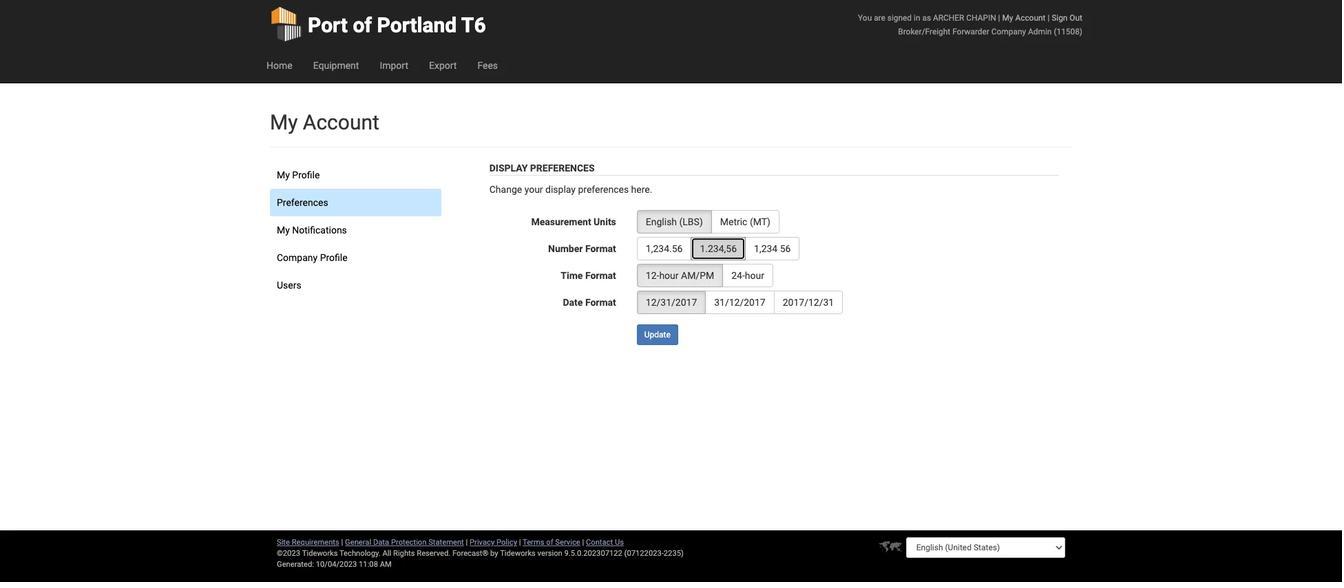 Task type: describe. For each thing, give the bounding box(es) containing it.
version
[[538, 549, 563, 558]]

import
[[380, 60, 408, 71]]

2017/12/31
[[783, 297, 834, 308]]

admin
[[1028, 27, 1052, 37]]

12-
[[646, 270, 659, 281]]

time
[[561, 270, 583, 281]]

12/31/2017
[[646, 297, 697, 308]]

display
[[490, 163, 528, 174]]

by
[[490, 549, 498, 558]]

port of portland t6
[[308, 13, 486, 37]]

my account link
[[1003, 13, 1046, 23]]

my account
[[270, 110, 379, 134]]

general
[[345, 538, 371, 547]]

metric
[[720, 216, 748, 227]]

hour for 24-
[[745, 270, 765, 281]]

1,234.56
[[646, 243, 683, 254]]

(11508)
[[1054, 27, 1083, 37]]

requirements
[[292, 538, 339, 547]]

technology.
[[340, 549, 381, 558]]

update button
[[637, 324, 678, 345]]

1 vertical spatial account
[[303, 110, 379, 134]]

(lbs)
[[680, 216, 703, 227]]

port of portland t6 link
[[270, 0, 486, 48]]

display preferences
[[490, 163, 595, 174]]

fees
[[478, 60, 498, 71]]

hour for 12-
[[659, 270, 679, 281]]

us
[[615, 538, 624, 547]]

port
[[308, 13, 348, 37]]

account inside you are signed in as archer chapin | my account | sign out broker/freight forwarder company admin (11508)
[[1016, 13, 1046, 23]]

t6
[[461, 13, 486, 37]]

| left general
[[341, 538, 343, 547]]

my profile
[[277, 169, 320, 180]]

1,234
[[754, 243, 778, 254]]

statement
[[429, 538, 464, 547]]

2235)
[[664, 549, 684, 558]]

english (lbs)
[[646, 216, 703, 227]]

format for date format
[[585, 297, 616, 308]]

0 horizontal spatial company
[[277, 252, 318, 263]]

forecast®
[[453, 549, 489, 558]]

update
[[645, 330, 671, 340]]

0 horizontal spatial preferences
[[277, 197, 328, 208]]

policy
[[497, 538, 517, 547]]

are
[[874, 13, 886, 23]]

(07122023-
[[624, 549, 664, 558]]

my for my notifications
[[277, 225, 290, 236]]

am/pm
[[681, 270, 714, 281]]

24-
[[732, 270, 745, 281]]

my for my account
[[270, 110, 298, 134]]

format for number format
[[585, 243, 616, 254]]

signed
[[888, 13, 912, 23]]

data
[[373, 538, 389, 547]]

| up 9.5.0.202307122
[[582, 538, 584, 547]]

| up forecast®
[[466, 538, 468, 547]]

contact us link
[[586, 538, 624, 547]]

my notifications
[[277, 225, 347, 236]]

site
[[277, 538, 290, 547]]

you are signed in as archer chapin | my account | sign out broker/freight forwarder company admin (11508)
[[858, 13, 1083, 37]]

export button
[[419, 48, 467, 83]]

units
[[594, 216, 616, 227]]

equipment
[[313, 60, 359, 71]]

my for my profile
[[277, 169, 290, 180]]

home button
[[256, 48, 303, 83]]

fees button
[[467, 48, 508, 83]]

terms of service link
[[523, 538, 580, 547]]

number
[[548, 243, 583, 254]]



Task type: locate. For each thing, give the bounding box(es) containing it.
as
[[923, 13, 931, 23]]

9.5.0.202307122
[[564, 549, 623, 558]]

24-hour
[[732, 270, 765, 281]]

company inside you are signed in as archer chapin | my account | sign out broker/freight forwarder company admin (11508)
[[992, 27, 1026, 37]]

change your display preferences here.
[[490, 184, 653, 195]]

am
[[380, 560, 392, 569]]

preferences
[[530, 163, 595, 174], [277, 197, 328, 208]]

sign
[[1052, 13, 1068, 23]]

0 horizontal spatial of
[[353, 13, 372, 37]]

1 vertical spatial format
[[585, 270, 616, 281]]

my up "my notifications"
[[277, 169, 290, 180]]

0 vertical spatial format
[[585, 243, 616, 254]]

company up users
[[277, 252, 318, 263]]

(mt)
[[750, 216, 771, 227]]

import button
[[369, 48, 419, 83]]

|
[[998, 13, 1000, 23], [1048, 13, 1050, 23], [341, 538, 343, 547], [466, 538, 468, 547], [519, 538, 521, 547], [582, 538, 584, 547]]

tideworks
[[500, 549, 536, 558]]

©2023 tideworks
[[277, 549, 338, 558]]

my up my profile
[[270, 110, 298, 134]]

equipment button
[[303, 48, 369, 83]]

56
[[780, 243, 791, 254]]

0 vertical spatial company
[[992, 27, 1026, 37]]

of inside site requirements | general data protection statement | privacy policy | terms of service | contact us ©2023 tideworks technology. all rights reserved. forecast® by tideworks version 9.5.0.202307122 (07122023-2235) generated: 10/04/2023 11:08 am
[[546, 538, 553, 547]]

profile down notifications
[[320, 252, 348, 263]]

account
[[1016, 13, 1046, 23], [303, 110, 379, 134]]

1.234,56
[[700, 243, 737, 254]]

1 horizontal spatial account
[[1016, 13, 1046, 23]]

general data protection statement link
[[345, 538, 464, 547]]

of up 'version'
[[546, 538, 553, 547]]

0 horizontal spatial hour
[[659, 270, 679, 281]]

archer
[[933, 13, 965, 23]]

date
[[563, 297, 583, 308]]

out
[[1070, 13, 1083, 23]]

display
[[546, 184, 576, 195]]

10/04/2023
[[316, 560, 357, 569]]

1 vertical spatial profile
[[320, 252, 348, 263]]

my inside you are signed in as archer chapin | my account | sign out broker/freight forwarder company admin (11508)
[[1003, 13, 1014, 23]]

0 vertical spatial profile
[[292, 169, 320, 180]]

users
[[277, 280, 301, 291]]

1 vertical spatial of
[[546, 538, 553, 547]]

you
[[858, 13, 872, 23]]

| right chapin
[[998, 13, 1000, 23]]

0 vertical spatial preferences
[[530, 163, 595, 174]]

time format
[[561, 270, 616, 281]]

preferences
[[578, 184, 629, 195]]

profile for company profile
[[320, 252, 348, 263]]

terms
[[523, 538, 545, 547]]

| up tideworks
[[519, 538, 521, 547]]

service
[[555, 538, 580, 547]]

rights
[[393, 549, 415, 558]]

1,234 56
[[754, 243, 791, 254]]

format down units
[[585, 243, 616, 254]]

1 vertical spatial company
[[277, 252, 318, 263]]

2 format from the top
[[585, 270, 616, 281]]

31/12/2017
[[714, 297, 766, 308]]

1 format from the top
[[585, 243, 616, 254]]

measurement units
[[531, 216, 616, 227]]

generated:
[[277, 560, 314, 569]]

your
[[525, 184, 543, 195]]

2 vertical spatial format
[[585, 297, 616, 308]]

hour
[[659, 270, 679, 281], [745, 270, 765, 281]]

my right chapin
[[1003, 13, 1014, 23]]

profile for my profile
[[292, 169, 320, 180]]

forwarder
[[953, 27, 990, 37]]

english
[[646, 216, 677, 227]]

1 horizontal spatial of
[[546, 538, 553, 547]]

broker/freight
[[898, 27, 951, 37]]

account down equipment popup button
[[303, 110, 379, 134]]

change
[[490, 184, 522, 195]]

notifications
[[292, 225, 347, 236]]

hour down 1,234
[[745, 270, 765, 281]]

11:08
[[359, 560, 378, 569]]

3 format from the top
[[585, 297, 616, 308]]

measurement
[[531, 216, 591, 227]]

format for time format
[[585, 270, 616, 281]]

format right date
[[585, 297, 616, 308]]

company down my account link
[[992, 27, 1026, 37]]

profile up "my notifications"
[[292, 169, 320, 180]]

all
[[383, 549, 391, 558]]

privacy
[[470, 538, 495, 547]]

my
[[1003, 13, 1014, 23], [270, 110, 298, 134], [277, 169, 290, 180], [277, 225, 290, 236]]

| left sign
[[1048, 13, 1050, 23]]

company profile
[[277, 252, 348, 263]]

in
[[914, 13, 921, 23]]

privacy policy link
[[470, 538, 517, 547]]

12-hour am/pm
[[646, 270, 714, 281]]

preferences down my profile
[[277, 197, 328, 208]]

1 horizontal spatial hour
[[745, 270, 765, 281]]

date format
[[563, 297, 616, 308]]

0 horizontal spatial account
[[303, 110, 379, 134]]

preferences up display
[[530, 163, 595, 174]]

1 vertical spatial preferences
[[277, 197, 328, 208]]

home
[[267, 60, 293, 71]]

sign out link
[[1052, 13, 1083, 23]]

site requirements link
[[277, 538, 339, 547]]

0 vertical spatial account
[[1016, 13, 1046, 23]]

number format
[[548, 243, 616, 254]]

chapin
[[967, 13, 996, 23]]

profile
[[292, 169, 320, 180], [320, 252, 348, 263]]

export
[[429, 60, 457, 71]]

format right time
[[585, 270, 616, 281]]

of right port
[[353, 13, 372, 37]]

site requirements | general data protection statement | privacy policy | terms of service | contact us ©2023 tideworks technology. all rights reserved. forecast® by tideworks version 9.5.0.202307122 (07122023-2235) generated: 10/04/2023 11:08 am
[[277, 538, 684, 569]]

reserved.
[[417, 549, 451, 558]]

portland
[[377, 13, 457, 37]]

my left notifications
[[277, 225, 290, 236]]

account up 'admin'
[[1016, 13, 1046, 23]]

1 hour from the left
[[659, 270, 679, 281]]

contact
[[586, 538, 613, 547]]

hour up 12/31/2017
[[659, 270, 679, 281]]

0 vertical spatial of
[[353, 13, 372, 37]]

metric (mt)
[[720, 216, 771, 227]]

here.
[[631, 184, 653, 195]]

1 horizontal spatial preferences
[[530, 163, 595, 174]]

1 horizontal spatial company
[[992, 27, 1026, 37]]

protection
[[391, 538, 427, 547]]

2 hour from the left
[[745, 270, 765, 281]]



Task type: vqa. For each thing, say whether or not it's contained in the screenshot.
ENGLISH
yes



